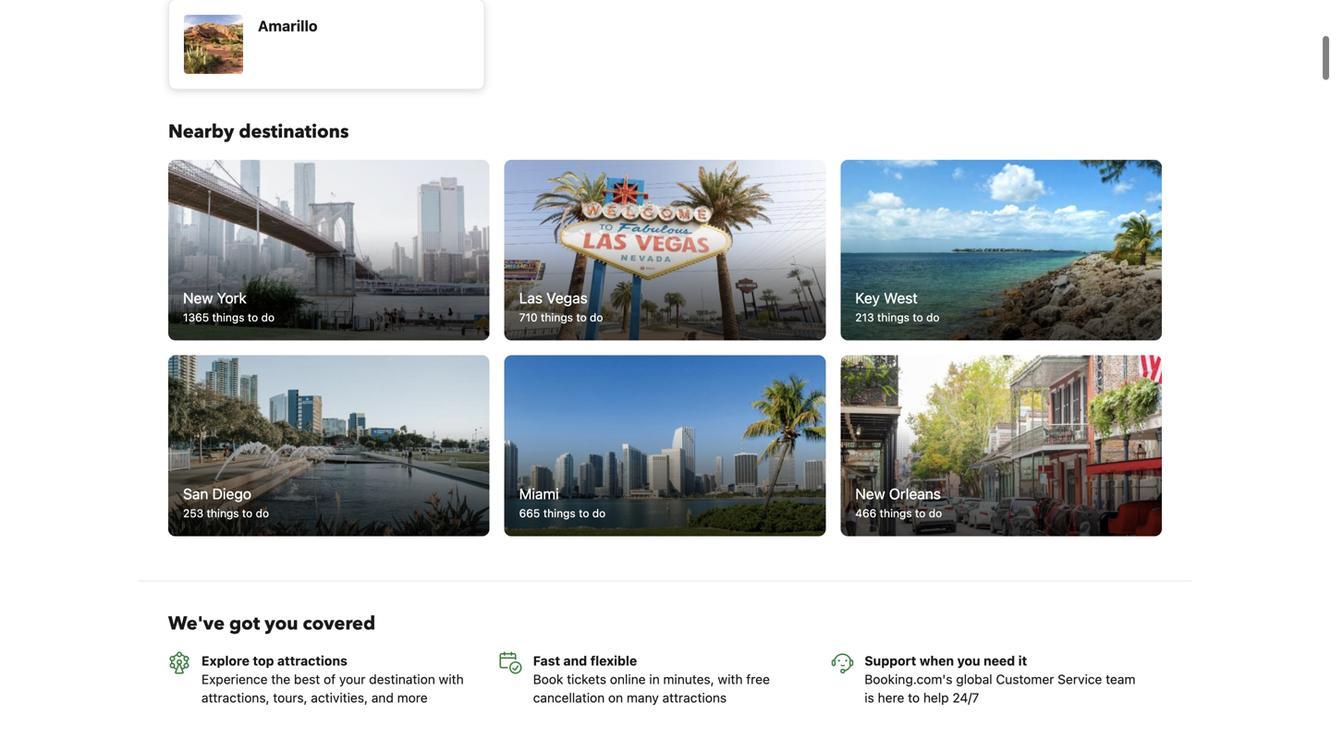 Task type: locate. For each thing, give the bounding box(es) containing it.
new orleans 466 things to do
[[856, 485, 943, 520]]

do
[[261, 311, 275, 324], [590, 311, 604, 324], [927, 311, 940, 324], [256, 507, 269, 520], [593, 507, 606, 520], [929, 507, 943, 520]]

0 horizontal spatial new
[[183, 290, 213, 307]]

service
[[1058, 672, 1103, 687]]

new york 1365 things to do
[[183, 290, 275, 324]]

things down miami
[[544, 507, 576, 520]]

attractions up best
[[277, 654, 348, 669]]

do for new york
[[261, 311, 275, 324]]

team
[[1106, 672, 1136, 687]]

attractions down minutes,
[[663, 691, 727, 706]]

2 with from the left
[[718, 672, 743, 687]]

things for san diego
[[207, 507, 239, 520]]

key west image
[[841, 160, 1162, 341]]

vegas
[[547, 290, 588, 307]]

on
[[609, 691, 624, 706]]

things inside the new orleans 466 things to do
[[880, 507, 913, 520]]

to down west
[[913, 311, 924, 324]]

0 horizontal spatial and
[[372, 691, 394, 706]]

do inside las vegas 710 things to do
[[590, 311, 604, 324]]

do inside san diego 253 things to do
[[256, 507, 269, 520]]

booking.com's
[[865, 672, 953, 687]]

0 horizontal spatial with
[[439, 672, 464, 687]]

things down vegas
[[541, 311, 573, 324]]

san diego image
[[168, 356, 490, 537]]

new orleans image
[[841, 356, 1162, 537]]

to right 665
[[579, 507, 590, 520]]

with right destination
[[439, 672, 464, 687]]

do right 665
[[593, 507, 606, 520]]

to down diego
[[242, 507, 253, 520]]

to
[[248, 311, 258, 324], [577, 311, 587, 324], [913, 311, 924, 324], [242, 507, 253, 520], [579, 507, 590, 520], [916, 507, 926, 520], [908, 691, 920, 706]]

online
[[610, 672, 646, 687]]

things inside las vegas 710 things to do
[[541, 311, 573, 324]]

do down orleans
[[929, 507, 943, 520]]

minutes,
[[664, 672, 715, 687]]

nearby
[[168, 119, 234, 145]]

with left free
[[718, 672, 743, 687]]

things down diego
[[207, 507, 239, 520]]

west
[[884, 290, 918, 307]]

attractions inside fast and flexible book tickets online in minutes, with free cancellation on many attractions
[[663, 691, 727, 706]]

things inside key west 213 things to do
[[878, 311, 910, 324]]

to right '1365'
[[248, 311, 258, 324]]

to inside 'miami 665 things to do'
[[579, 507, 590, 520]]

new inside new york 1365 things to do
[[183, 290, 213, 307]]

things inside san diego 253 things to do
[[207, 507, 239, 520]]

1 vertical spatial new
[[856, 485, 886, 503]]

you up global
[[958, 654, 981, 669]]

to inside san diego 253 things to do
[[242, 507, 253, 520]]

to for las vegas
[[577, 311, 587, 324]]

0 vertical spatial attractions
[[277, 654, 348, 669]]

to for key west
[[913, 311, 924, 324]]

many
[[627, 691, 659, 706]]

0 horizontal spatial you
[[265, 612, 298, 637]]

to down booking.com's
[[908, 691, 920, 706]]

and up tickets
[[564, 654, 587, 669]]

do for new orleans
[[929, 507, 943, 520]]

new for new york
[[183, 290, 213, 307]]

to for san diego
[[242, 507, 253, 520]]

and inside explore top attractions experience the best of your destination with attractions, tours, activities, and more
[[372, 691, 394, 706]]

1 horizontal spatial with
[[718, 672, 743, 687]]

things down york
[[212, 311, 245, 324]]

0 vertical spatial and
[[564, 654, 587, 669]]

your
[[339, 672, 366, 687]]

1 horizontal spatial you
[[958, 654, 981, 669]]

1 vertical spatial attractions
[[663, 691, 727, 706]]

with
[[439, 672, 464, 687], [718, 672, 743, 687]]

new inside the new orleans 466 things to do
[[856, 485, 886, 503]]

213
[[856, 311, 875, 324]]

things down orleans
[[880, 507, 913, 520]]

key
[[856, 290, 880, 307]]

things
[[212, 311, 245, 324], [541, 311, 573, 324], [878, 311, 910, 324], [207, 507, 239, 520], [544, 507, 576, 520], [880, 507, 913, 520]]

destinations
[[239, 119, 349, 145]]

attractions,
[[202, 691, 270, 706]]

to inside las vegas 710 things to do
[[577, 311, 587, 324]]

1 horizontal spatial new
[[856, 485, 886, 503]]

to inside the new orleans 466 things to do
[[916, 507, 926, 520]]

1 vertical spatial and
[[372, 691, 394, 706]]

best
[[294, 672, 320, 687]]

do right '1365'
[[261, 311, 275, 324]]

1 horizontal spatial and
[[564, 654, 587, 669]]

do right the 213
[[927, 311, 940, 324]]

do right 253
[[256, 507, 269, 520]]

the
[[271, 672, 291, 687]]

things inside new york 1365 things to do
[[212, 311, 245, 324]]

to for new york
[[248, 311, 258, 324]]

do for san diego
[[256, 507, 269, 520]]

support
[[865, 654, 917, 669]]

1 vertical spatial you
[[958, 654, 981, 669]]

is
[[865, 691, 875, 706]]

you
[[265, 612, 298, 637], [958, 654, 981, 669]]

new york image
[[168, 160, 490, 341]]

do inside key west 213 things to do
[[927, 311, 940, 324]]

tickets
[[567, 672, 607, 687]]

do inside the new orleans 466 things to do
[[929, 507, 943, 520]]

explore
[[202, 654, 250, 669]]

to inside new york 1365 things to do
[[248, 311, 258, 324]]

0 horizontal spatial attractions
[[277, 654, 348, 669]]

support when you need it booking.com's global customer service team is here to help 24/7
[[865, 654, 1136, 706]]

with inside explore top attractions experience the best of your destination with attractions, tours, activities, and more
[[439, 672, 464, 687]]

do right 710
[[590, 311, 604, 324]]

tours,
[[273, 691, 308, 706]]

0 vertical spatial you
[[265, 612, 298, 637]]

attractions
[[277, 654, 348, 669], [663, 691, 727, 706]]

and down destination
[[372, 691, 394, 706]]

flexible
[[591, 654, 637, 669]]

to inside support when you need it booking.com's global customer service team is here to help 24/7
[[908, 691, 920, 706]]

global
[[957, 672, 993, 687]]

710
[[519, 311, 538, 324]]

you for when
[[958, 654, 981, 669]]

to inside key west 213 things to do
[[913, 311, 924, 324]]

when
[[920, 654, 955, 669]]

new
[[183, 290, 213, 307], [856, 485, 886, 503]]

fast
[[533, 654, 561, 669]]

explore top attractions experience the best of your destination with attractions, tours, activities, and more
[[202, 654, 464, 706]]

new for new orleans
[[856, 485, 886, 503]]

need
[[984, 654, 1016, 669]]

1 horizontal spatial attractions
[[663, 691, 727, 706]]

key west 213 things to do
[[856, 290, 940, 324]]

1 with from the left
[[439, 672, 464, 687]]

things for new orleans
[[880, 507, 913, 520]]

york
[[217, 290, 247, 307]]

new up '1365'
[[183, 290, 213, 307]]

you right got
[[265, 612, 298, 637]]

top
[[253, 654, 274, 669]]

new up '466'
[[856, 485, 886, 503]]

things down west
[[878, 311, 910, 324]]

you inside support when you need it booking.com's global customer service team is here to help 24/7
[[958, 654, 981, 669]]

0 vertical spatial new
[[183, 290, 213, 307]]

do for key west
[[927, 311, 940, 324]]

do inside new york 1365 things to do
[[261, 311, 275, 324]]

24/7
[[953, 691, 980, 706]]

to down orleans
[[916, 507, 926, 520]]

to down vegas
[[577, 311, 587, 324]]

and
[[564, 654, 587, 669], [372, 691, 394, 706]]



Task type: describe. For each thing, give the bounding box(es) containing it.
665
[[519, 507, 540, 520]]

things inside 'miami 665 things to do'
[[544, 507, 576, 520]]

las vegas image
[[505, 160, 826, 341]]

customer
[[996, 672, 1055, 687]]

1365
[[183, 311, 209, 324]]

san
[[183, 485, 208, 503]]

cancellation
[[533, 691, 605, 706]]

do inside 'miami 665 things to do'
[[593, 507, 606, 520]]

experience
[[202, 672, 268, 687]]

to for new orleans
[[916, 507, 926, 520]]

things for key west
[[878, 311, 910, 324]]

here
[[878, 691, 905, 706]]

las vegas 710 things to do
[[519, 290, 604, 324]]

you for got
[[265, 612, 298, 637]]

things for las vegas
[[541, 311, 573, 324]]

san diego 253 things to do
[[183, 485, 269, 520]]

miami
[[519, 485, 559, 503]]

fast and flexible book tickets online in minutes, with free cancellation on many attractions
[[533, 654, 770, 706]]

we've
[[168, 612, 225, 637]]

do for las vegas
[[590, 311, 604, 324]]

things for new york
[[212, 311, 245, 324]]

las
[[519, 290, 543, 307]]

in
[[650, 672, 660, 687]]

activities,
[[311, 691, 368, 706]]

miami image
[[505, 356, 826, 537]]

attractions inside explore top attractions experience the best of your destination with attractions, tours, activities, and more
[[277, 654, 348, 669]]

it
[[1019, 654, 1028, 669]]

amarillo link
[[168, 0, 485, 90]]

466
[[856, 507, 877, 520]]

of
[[324, 672, 336, 687]]

and inside fast and flexible book tickets online in minutes, with free cancellation on many attractions
[[564, 654, 587, 669]]

with inside fast and flexible book tickets online in minutes, with free cancellation on many attractions
[[718, 672, 743, 687]]

destination
[[369, 672, 435, 687]]

nearby destinations
[[168, 119, 349, 145]]

amarillo
[[258, 17, 318, 35]]

covered
[[303, 612, 376, 637]]

253
[[183, 507, 204, 520]]

we've got you covered
[[168, 612, 376, 637]]

more
[[397, 691, 428, 706]]

miami 665 things to do
[[519, 485, 606, 520]]

free
[[747, 672, 770, 687]]

help
[[924, 691, 949, 706]]

orleans
[[890, 485, 941, 503]]

got
[[229, 612, 260, 637]]

diego
[[212, 485, 252, 503]]

book
[[533, 672, 564, 687]]



Task type: vqa. For each thing, say whether or not it's contained in the screenshot.
HAKONE OPEN-AIR MUSEUM
no



